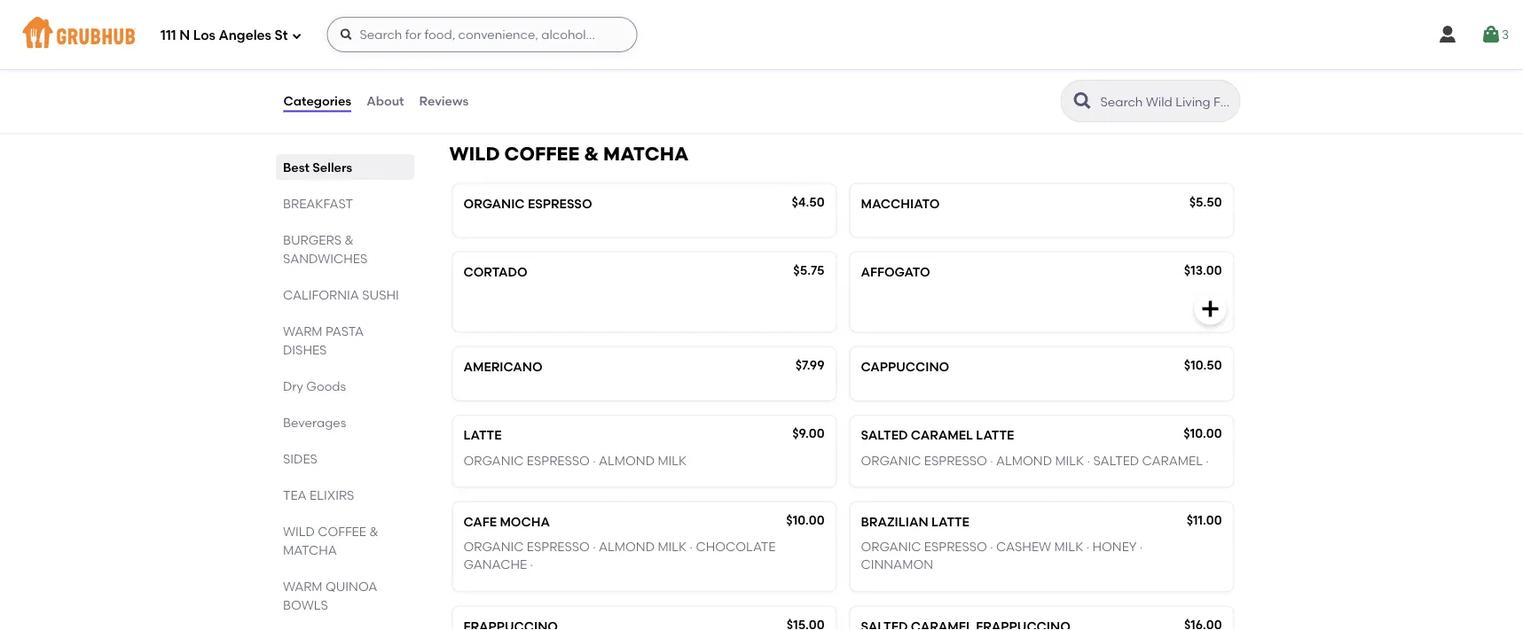 Task type: vqa. For each thing, say whether or not it's contained in the screenshot.
Soup image
no



Task type: locate. For each thing, give the bounding box(es) containing it.
organic up "ganache"
[[464, 540, 524, 555]]

tea elixirs tab
[[283, 486, 407, 505]]

sandwiches
[[283, 251, 367, 266]]

0 horizontal spatial svg image
[[291, 31, 302, 41]]

1 vertical spatial wild
[[283, 524, 314, 539]]

2 horizontal spatial svg image
[[1481, 24, 1502, 45]]

0 horizontal spatial wild coffee & matcha
[[283, 524, 378, 558]]

angeles
[[219, 28, 271, 44]]

0 horizontal spatial &
[[344, 232, 353, 248]]

warm
[[283, 324, 322, 339], [283, 579, 322, 594]]

latte right brazilian
[[932, 515, 970, 530]]

coffee
[[505, 143, 580, 165], [317, 524, 366, 539]]

organic inside organic espresso · almond milk · chocolate ganache ·
[[464, 540, 524, 555]]

espresso for organic espresso · almond milk · chocolate ganache ·
[[527, 540, 590, 555]]

organic inside organic espresso · cashew milk · honey · cinnamon
[[861, 540, 921, 555]]

salted caramel latte
[[861, 429, 1014, 444]]

almond inside organic espresso · almond milk · chocolate ganache ·
[[599, 540, 655, 555]]

$11.00
[[1187, 513, 1222, 528]]

wild coffee & matcha inside tab
[[283, 524, 378, 558]]

oil down tulsi
[[631, 72, 652, 87]]

2 vertical spatial &
[[369, 524, 378, 539]]

&
[[584, 143, 599, 165], [344, 232, 353, 248], [369, 524, 378, 539]]

milk
[[658, 454, 687, 469], [1055, 454, 1084, 469], [658, 540, 687, 555], [1054, 540, 1084, 555]]

milk for organic espresso · almond milk · chocolate ganache ·
[[658, 540, 687, 555]]

wild down "reviews" "button"
[[449, 143, 500, 165]]

caramel down cappuccino
[[911, 429, 973, 444]]

oil
[[537, 72, 558, 87], [631, 72, 652, 87]]

organic up cafe mocha
[[464, 454, 524, 469]]

about button
[[366, 69, 405, 133]]

coffee inside wild coffee & matcha
[[317, 524, 366, 539]]

1 warm from the top
[[283, 324, 322, 339]]

coco
[[661, 72, 702, 87]]

dishes
[[283, 342, 326, 358]]

almond for salted caramel latte
[[996, 454, 1052, 469]]

1 vertical spatial wild coffee & matcha
[[283, 524, 378, 558]]

california sushi
[[283, 287, 399, 303]]

oil down style
[[537, 72, 558, 87]]

matcha up the "empower"
[[464, 29, 519, 44]]

salted down cappuccino
[[861, 429, 908, 444]]

coffee up organic espresso on the top left of the page
[[505, 143, 580, 165]]

1 horizontal spatial wild
[[449, 143, 500, 165]]

2 horizontal spatial svg image
[[1200, 299, 1221, 320]]

wild coffee & matcha up organic espresso on the top left of the page
[[449, 143, 689, 165]]

moringa down tulsi
[[567, 72, 628, 87]]

0 vertical spatial wild
[[449, 143, 500, 165]]

svg image
[[1437, 24, 1459, 45], [1481, 24, 1502, 45], [803, 73, 824, 94]]

milk inside organic espresso · almond milk · chocolate ganache ·
[[658, 540, 687, 555]]

cafe
[[464, 515, 497, 530]]

coffee down "tea elixirs" tab
[[317, 524, 366, 539]]

sides
[[283, 452, 317, 467]]

& up organic espresso on the top left of the page
[[584, 143, 599, 165]]

goods
[[306, 379, 346, 394]]

matcha up the 'sugar'
[[689, 54, 743, 69]]

organic for organic espresso
[[464, 196, 525, 212]]

Search Wild Living Foods search field
[[1099, 93, 1235, 110]]

quinoa
[[325, 579, 377, 594]]

1 horizontal spatial wild coffee & matcha
[[449, 143, 689, 165]]

1 vertical spatial $10.00
[[786, 513, 825, 528]]

3
[[1502, 27, 1509, 42]]

latte down americano
[[464, 429, 502, 444]]

warm quinoa bowls tab
[[283, 578, 407, 615]]

reviews
[[419, 93, 469, 109]]

1 vertical spatial coffee
[[317, 524, 366, 539]]

burgers & sandwiches
[[283, 232, 367, 266]]

warm quinoa bowls
[[283, 579, 377, 613]]

matcha
[[464, 29, 519, 44], [689, 54, 743, 69], [603, 143, 689, 165], [283, 543, 337, 558]]

organic for organic espresso · almond milk
[[464, 454, 524, 469]]

warm up bowls
[[283, 579, 322, 594]]

1 vertical spatial moringa
[[567, 72, 628, 87]]

warm for warm pasta dishes
[[283, 324, 322, 339]]

& up sandwiches
[[344, 232, 353, 248]]

0 horizontal spatial $10.00
[[786, 513, 825, 528]]

0 vertical spatial warm
[[283, 324, 322, 339]]

warm inside "warm pasta dishes"
[[283, 324, 322, 339]]

wild down tea at the left bottom
[[283, 524, 314, 539]]

0 horizontal spatial latte
[[464, 429, 502, 444]]

organic
[[464, 196, 525, 212], [464, 454, 524, 469], [861, 454, 921, 469], [464, 540, 524, 555], [861, 540, 921, 555]]

latte
[[464, 429, 502, 444], [976, 429, 1014, 444], [932, 515, 970, 530]]

2 warm from the top
[[283, 579, 322, 594]]

latte up organic espresso · almond milk · salted caramel ·
[[976, 429, 1014, 444]]

warm for warm quinoa bowls
[[283, 579, 322, 594]]

svg image
[[339, 28, 354, 42], [291, 31, 302, 41], [1200, 299, 1221, 320]]

1 horizontal spatial $10.00
[[1184, 427, 1222, 442]]

$10.00
[[1184, 427, 1222, 442], [786, 513, 825, 528]]

main navigation navigation
[[0, 0, 1523, 69]]

& inside burgers & sandwiches
[[344, 232, 353, 248]]

1 horizontal spatial coffee
[[505, 143, 580, 165]]

warm inside warm quinoa bowls
[[283, 579, 322, 594]]

salted
[[861, 429, 908, 444], [1094, 454, 1139, 469]]

beverages tab
[[283, 413, 407, 432]]

$9.00
[[792, 427, 825, 442]]

111
[[161, 28, 176, 44]]

moringa down style
[[543, 54, 604, 69]]

salted up honey
[[1094, 454, 1139, 469]]

& down "tea elixirs" tab
[[369, 524, 378, 539]]

cinnamon
[[861, 558, 933, 573]]

bowls
[[283, 598, 328, 613]]

1 vertical spatial &
[[344, 232, 353, 248]]

almond for latte
[[599, 454, 655, 469]]

best
[[283, 160, 309, 175]]

milk for organic espresso · cashew milk · honey · cinnamon
[[1054, 540, 1084, 555]]

sugar
[[705, 72, 749, 87]]

1 horizontal spatial oil
[[631, 72, 652, 87]]

espresso for organic espresso · almond milk
[[527, 454, 590, 469]]

1 horizontal spatial salted
[[1094, 454, 1139, 469]]

organic down the salted caramel latte
[[861, 454, 921, 469]]

$13.00
[[1184, 263, 1222, 278]]

moringa
[[543, 54, 604, 69], [567, 72, 628, 87]]

warm up dishes
[[283, 324, 322, 339]]

0 horizontal spatial coffee
[[317, 524, 366, 539]]

milk inside organic espresso · cashew milk · honey · cinnamon
[[1054, 540, 1084, 555]]

milk for organic espresso · almond milk
[[658, 454, 687, 469]]

organic up the cortado
[[464, 196, 525, 212]]

burgers
[[283, 232, 341, 248]]

0 horizontal spatial salted
[[861, 429, 908, 444]]

1 oil from the left
[[537, 72, 558, 87]]

wild coffee & matcha
[[449, 143, 689, 165], [283, 524, 378, 558]]

california
[[283, 287, 359, 303]]

espresso
[[528, 196, 592, 212], [527, 454, 590, 469], [924, 454, 987, 469], [527, 540, 590, 555], [924, 540, 987, 555]]

espresso inside organic espresso · almond milk · chocolate ganache ·
[[527, 540, 590, 555]]

about
[[367, 93, 404, 109]]

· empower ·   moringa tulsi brew · matcha · spearmint oil · moringa oil · coco sugar
[[464, 54, 749, 87]]

sushi
[[362, 287, 399, 303]]

organic espresso · almond milk · salted caramel ·
[[861, 454, 1209, 469]]

1 horizontal spatial caramel
[[1142, 454, 1203, 469]]

0 vertical spatial &
[[584, 143, 599, 165]]

matcha down the coco
[[603, 143, 689, 165]]

almond
[[599, 454, 655, 469], [996, 454, 1052, 469], [599, 540, 655, 555]]

2 horizontal spatial &
[[584, 143, 599, 165]]

$10.00 down the $10.50
[[1184, 427, 1222, 442]]

tea elixirs
[[283, 488, 354, 503]]

Search for food, convenience, alcohol... search field
[[327, 17, 637, 52]]

dry goods tab
[[283, 377, 407, 396]]

wild
[[449, 143, 500, 165], [283, 524, 314, 539]]

0 horizontal spatial wild
[[283, 524, 314, 539]]

1 vertical spatial salted
[[1094, 454, 1139, 469]]

espresso inside organic espresso · cashew milk · honey · cinnamon
[[924, 540, 987, 555]]

wild coffee & matcha down elixirs
[[283, 524, 378, 558]]

1 horizontal spatial svg image
[[1437, 24, 1459, 45]]

1 vertical spatial warm
[[283, 579, 322, 594]]

1 vertical spatial caramel
[[1142, 454, 1203, 469]]

0 horizontal spatial caramel
[[911, 429, 973, 444]]

0 horizontal spatial oil
[[537, 72, 558, 87]]

$5.50
[[1190, 195, 1222, 210]]

·
[[464, 54, 467, 69], [537, 54, 540, 69], [683, 54, 686, 69], [746, 54, 749, 69], [561, 72, 564, 87], [655, 72, 658, 87], [593, 454, 596, 469], [990, 454, 993, 469], [1087, 454, 1091, 469], [1206, 454, 1209, 469], [593, 540, 596, 555], [690, 540, 693, 555], [990, 540, 993, 555], [1087, 540, 1090, 555], [1140, 540, 1143, 555], [530, 558, 533, 573]]

caramel up "$11.00"
[[1142, 454, 1203, 469]]

0 vertical spatial wild coffee & matcha
[[449, 143, 689, 165]]

0 vertical spatial $10.00
[[1184, 427, 1222, 442]]

matcha up warm quinoa bowls
[[283, 543, 337, 558]]

organic up cinnamon on the bottom of the page
[[861, 540, 921, 555]]

2 horizontal spatial latte
[[976, 429, 1014, 444]]

categories
[[283, 93, 352, 109]]

$10.00 down $9.00
[[786, 513, 825, 528]]

caramel
[[911, 429, 973, 444], [1142, 454, 1203, 469]]

$5.75
[[794, 263, 825, 278]]



Task type: describe. For each thing, give the bounding box(es) containing it.
brazilian latte
[[861, 515, 970, 530]]

elixirs
[[309, 488, 354, 503]]

wild coffee & matcha tab
[[283, 523, 407, 560]]

categories button
[[283, 69, 352, 133]]

style
[[522, 29, 559, 44]]

burgers & sandwiches tab
[[283, 231, 407, 268]]

svg image inside 3 button
[[1481, 24, 1502, 45]]

tea
[[283, 488, 306, 503]]

best sellers tab
[[283, 158, 407, 177]]

wild inside wild coffee & matcha
[[283, 524, 314, 539]]

cashew
[[996, 540, 1052, 555]]

california sushi tab
[[283, 286, 407, 304]]

matcha inside · empower ·   moringa tulsi brew · matcha · spearmint oil · moringa oil · coco sugar
[[689, 54, 743, 69]]

2 oil from the left
[[631, 72, 652, 87]]

$10.00 for organic espresso · almond milk · chocolate ganache ·
[[786, 513, 825, 528]]

pasta
[[325, 324, 363, 339]]

0 vertical spatial moringa
[[543, 54, 604, 69]]

best sellers
[[283, 160, 352, 175]]

spearmint
[[464, 72, 534, 87]]

matcha style
[[464, 29, 559, 44]]

$10.50
[[1184, 358, 1222, 373]]

espresso for organic espresso
[[528, 196, 592, 212]]

111 n los angeles st
[[161, 28, 288, 44]]

macchiato
[[861, 196, 940, 212]]

tulsi
[[607, 54, 641, 69]]

organic for organic espresso · cashew milk · honey · cinnamon
[[861, 540, 921, 555]]

empower
[[470, 54, 534, 69]]

organic espresso
[[464, 196, 592, 212]]

sellers
[[312, 160, 352, 175]]

organic for organic espresso · almond milk · chocolate ganache ·
[[464, 540, 524, 555]]

warm pasta dishes
[[283, 324, 363, 358]]

organic espresso · almond milk · chocolate ganache ·
[[464, 540, 776, 573]]

organic espresso · almond milk
[[464, 454, 687, 469]]

n
[[179, 28, 190, 44]]

st
[[275, 28, 288, 44]]

espresso for organic espresso · cashew milk · honey · cinnamon
[[924, 540, 987, 555]]

mocha
[[500, 515, 550, 530]]

matcha inside tab
[[283, 543, 337, 558]]

warm pasta dishes tab
[[283, 322, 407, 359]]

beverages
[[283, 415, 346, 430]]

3 button
[[1481, 19, 1509, 51]]

organic for organic espresso · almond milk · salted caramel ·
[[861, 454, 921, 469]]

0 vertical spatial coffee
[[505, 143, 580, 165]]

0 vertical spatial salted
[[861, 429, 908, 444]]

espresso for organic espresso · almond milk · salted caramel ·
[[924, 454, 987, 469]]

reviews button
[[418, 69, 470, 133]]

1 horizontal spatial svg image
[[339, 28, 354, 42]]

$10.00 for organic espresso · almond milk · salted caramel ·
[[1184, 427, 1222, 442]]

breakfast
[[283, 196, 353, 211]]

$4.50
[[792, 195, 825, 210]]

organic espresso · cashew milk · honey · cinnamon
[[861, 540, 1143, 573]]

affogato
[[861, 265, 930, 280]]

cafe mocha
[[464, 515, 550, 530]]

honey
[[1093, 540, 1137, 555]]

americano
[[464, 360, 543, 375]]

cappuccino
[[861, 360, 950, 375]]

los
[[193, 28, 215, 44]]

1 horizontal spatial &
[[369, 524, 378, 539]]

sides tab
[[283, 450, 407, 468]]

cortado
[[464, 265, 528, 280]]

dry
[[283, 379, 303, 394]]

$7.99
[[796, 358, 825, 373]]

0 horizontal spatial svg image
[[803, 73, 824, 94]]

ganache
[[464, 558, 527, 573]]

0 vertical spatial caramel
[[911, 429, 973, 444]]

search icon image
[[1072, 91, 1094, 112]]

breakfast tab
[[283, 194, 407, 213]]

dry goods
[[283, 379, 346, 394]]

brazilian
[[861, 515, 929, 530]]

brew
[[644, 54, 680, 69]]

1 horizontal spatial latte
[[932, 515, 970, 530]]

chocolate
[[696, 540, 776, 555]]

almond for cafe mocha
[[599, 540, 655, 555]]

milk for organic espresso · almond milk · salted caramel ·
[[1055, 454, 1084, 469]]



